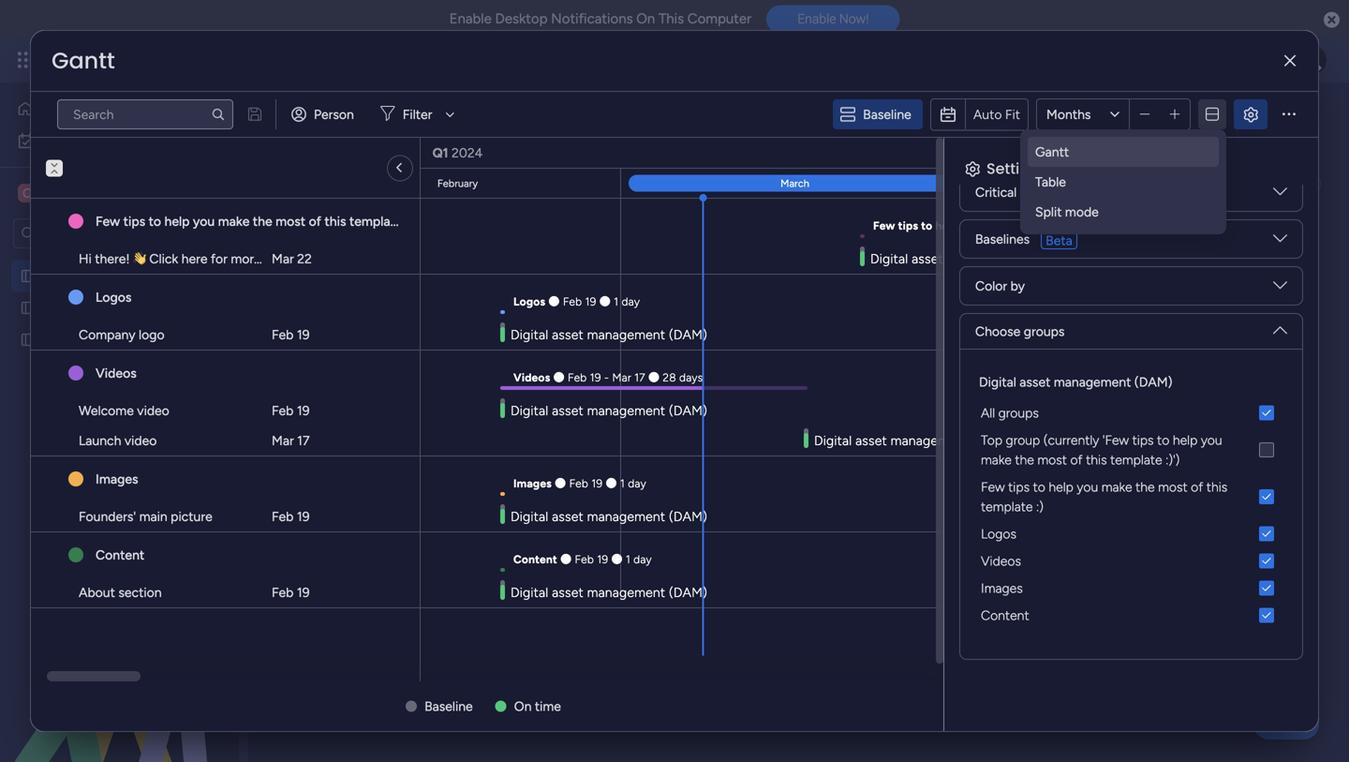 Task type: locate. For each thing, give the bounding box(es) containing it.
creative inside list box
[[44, 300, 94, 316]]

there!
[[95, 251, 130, 267]]

groups for choose groups
[[1024, 323, 1065, 339]]

1 vertical spatial 17
[[297, 433, 310, 449]]

digital asset management (dam) element containing top group (currently 'few tips to help you make the most of this template :)')
[[976, 427, 1288, 473]]

hi there!   👋  click here for more information  →
[[79, 251, 349, 267]]

2 horizontal spatial images
[[981, 580, 1023, 596]]

now!
[[840, 11, 869, 26]]

logos
[[96, 289, 132, 305], [514, 295, 546, 308], [981, 526, 1017, 542]]

1 horizontal spatial (dam)
[[686, 97, 782, 139]]

video for welcome video
[[137, 403, 169, 419]]

2 vertical spatial (dam)
[[1135, 374, 1173, 390]]

asset up → on the top of page
[[322, 226, 353, 242]]

collaborative whiteboard online docs
[[522, 176, 748, 192]]

22
[[297, 251, 312, 267]]

help down (currently
[[1049, 479, 1074, 495]]

online docs button
[[663, 169, 762, 199]]

critical
[[976, 184, 1017, 200]]

:) inside few tips to help you make the most of this template :)
[[1037, 499, 1044, 515]]

gantt up table
[[1036, 144, 1070, 160]]

(dam) up 'docs'
[[686, 97, 782, 139]]

digital asset management (dam) group containing few tips to help you make the most of this template :)
[[976, 473, 1288, 629]]

Gantt field
[[47, 45, 120, 76]]

john smith image
[[1297, 45, 1327, 75]]

template inside top group (currently 'few tips to help you make the most of this template :)')
[[1111, 452, 1163, 468]]

few tips to help you make the most of this template :)
[[96, 213, 414, 229], [874, 219, 1162, 232], [981, 479, 1228, 515]]

most down (currently
[[1038, 452, 1068, 468]]

founders' main picture
[[79, 509, 213, 524]]

marketing
[[659, 260, 710, 273]]

0 vertical spatial beta
[[1063, 186, 1090, 202]]

help up the ':)')'
[[1173, 432, 1198, 448]]

1 vertical spatial dapulse dropdown down arrow image
[[1274, 232, 1288, 253]]

1 vertical spatial digital asset management (dam)
[[44, 268, 238, 284]]

enable left now!
[[798, 11, 837, 26]]

package
[[418, 142, 468, 158]]

digital up all
[[980, 374, 1017, 390]]

baseline left on time
[[425, 698, 473, 714]]

videos
[[96, 365, 137, 381], [514, 371, 551, 384], [981, 553, 1022, 569]]

mar
[[272, 251, 294, 267], [612, 371, 632, 384], [272, 433, 294, 449]]

creative inside workspace selection element
[[43, 184, 101, 202]]

the up 'logos' option
[[1136, 479, 1155, 495]]

2 horizontal spatial management
[[1054, 374, 1132, 390]]

auto
[[974, 106, 1003, 122]]

tips
[[123, 213, 145, 229], [899, 219, 919, 232], [1133, 432, 1155, 448], [1009, 479, 1030, 495]]

2 horizontal spatial (dam)
[[1135, 374, 1173, 390]]

0 vertical spatial video
[[137, 403, 169, 419]]

content option
[[976, 602, 1288, 629]]

assets
[[105, 184, 148, 202]]

dapulse dropdown down arrow image down dapulse dropdown down arrow image
[[1274, 316, 1288, 337]]

digital up learn
[[285, 97, 379, 139]]

activity
[[1103, 110, 1148, 126]]

template
[[350, 213, 403, 229], [1103, 219, 1151, 232], [1111, 452, 1163, 468], [981, 499, 1034, 515]]

groups up group
[[999, 405, 1040, 421]]

creative down v2 collapse up image
[[43, 184, 101, 202]]

groups right choose
[[1024, 323, 1065, 339]]

1 horizontal spatial content
[[514, 553, 558, 566]]

Filter dashboard by text search field
[[57, 99, 233, 129]]

days
[[680, 371, 703, 384]]

asset down there!
[[85, 268, 116, 284]]

asset
[[386, 97, 466, 139], [322, 226, 353, 242], [85, 268, 116, 284], [1020, 374, 1051, 390]]

picture
[[171, 509, 213, 524]]

creative assets
[[43, 184, 148, 202]]

baseline right add to favorites image
[[864, 106, 912, 122]]

1 public board image from the top
[[20, 267, 37, 285]]

2 horizontal spatial content
[[981, 607, 1030, 623]]

digital asset management (dam)
[[285, 97, 782, 139], [44, 268, 238, 284], [980, 374, 1173, 390]]

0 horizontal spatial 17
[[297, 433, 310, 449]]

enable left desktop
[[450, 10, 492, 27]]

1 down automate
[[1232, 219, 1237, 232]]

few tips to help you make the most of this template :) inside 'option'
[[981, 479, 1228, 515]]

1 down the 'images ● feb 19 ● 1 day'
[[626, 553, 631, 566]]

videos ● feb 19 - mar 17 ● 28 days
[[514, 371, 703, 384]]

feb 19 for founders' main picture
[[272, 509, 310, 524]]

help
[[164, 213, 190, 229], [936, 219, 959, 232], [1173, 432, 1198, 448], [1049, 479, 1074, 495]]

click
[[149, 251, 178, 267]]

logos option
[[976, 520, 1288, 547]]

feb
[[563, 295, 582, 308], [272, 327, 294, 343], [568, 371, 587, 384], [272, 403, 294, 419], [570, 477, 589, 490], [272, 509, 294, 524], [575, 553, 594, 566], [272, 584, 294, 600]]

digital inside heading
[[980, 374, 1017, 390]]

video for launch video
[[125, 433, 157, 449]]

video up launch video
[[137, 403, 169, 419]]

computer
[[688, 10, 752, 27]]

day for logos ● feb 19 ● 1 day
[[622, 295, 640, 308]]

make up for
[[218, 213, 250, 229]]

management
[[473, 97, 679, 139], [119, 268, 196, 284], [1054, 374, 1132, 390]]

(dam) down for
[[199, 268, 238, 284]]

:) right mode
[[1154, 219, 1162, 232]]

learn more about this package of templates here: https://youtu.be/9x6_kyyrn_e button
[[284, 139, 830, 161]]

most up mar 22 on the left top
[[276, 213, 306, 229]]

digital asset management (dam) element
[[976, 399, 1288, 427], [976, 427, 1288, 473]]

more inside button
[[323, 142, 353, 158]]

on
[[637, 10, 656, 27], [514, 698, 532, 714]]

video down welcome video
[[125, 433, 157, 449]]

1 for logos ● feb 19 ● 1 day
[[614, 295, 619, 308]]

0 vertical spatial creative
[[43, 184, 101, 202]]

1 vertical spatial (dam)
[[199, 268, 238, 284]]

work
[[64, 133, 93, 149]]

day for content ● feb 19 ● 1 day
[[634, 553, 652, 566]]

arrow down image
[[439, 103, 462, 126]]

management up 'here:'
[[473, 97, 679, 139]]

feb 19 for about section
[[272, 584, 310, 600]]

digital asset management (dam) down 👋
[[44, 268, 238, 284]]

company
[[79, 327, 136, 343]]

docs
[[718, 176, 748, 192]]

enable
[[450, 10, 492, 27], [798, 11, 837, 26]]

0 horizontal spatial enable
[[450, 10, 492, 27]]

2 horizontal spatial digital
[[980, 374, 1017, 390]]

asset up all groups
[[1020, 374, 1051, 390]]

3 feb 19 from the top
[[272, 509, 310, 524]]

dapulse x slim image
[[1285, 54, 1296, 68]]

0 horizontal spatial :)
[[406, 213, 414, 229]]

2 vertical spatial mar
[[272, 433, 294, 449]]

2 horizontal spatial digital asset management (dam)
[[980, 374, 1173, 390]]

2 vertical spatial dapulse dropdown down arrow image
[[1274, 316, 1288, 337]]

most left mode
[[1036, 219, 1063, 232]]

0 vertical spatial mar
[[272, 251, 294, 267]]

management inside heading
[[1054, 374, 1132, 390]]

split
[[1036, 204, 1063, 220]]

v2 minus image
[[1141, 108, 1151, 121]]

2 horizontal spatial videos
[[981, 553, 1022, 569]]

1 horizontal spatial management
[[473, 97, 679, 139]]

1 vertical spatial video
[[125, 433, 157, 449]]

1 vertical spatial beta
[[1046, 232, 1073, 248]]

few tips to help you make the most of this template :) up 'logos' option
[[981, 479, 1228, 515]]

on left this
[[637, 10, 656, 27]]

1 horizontal spatial :)
[[1037, 499, 1044, 515]]

you inside top group (currently 'few tips to help you make the most of this template :)')
[[1202, 432, 1223, 448]]

of inside few tips to help you make the most of this template :)
[[1192, 479, 1204, 495]]

angle right image
[[398, 160, 402, 177]]

option
[[0, 259, 239, 263]]

0 horizontal spatial videos
[[96, 365, 137, 381]]

1 up content ● feb 19 ● 1 day
[[621, 477, 625, 490]]

q1
[[433, 145, 449, 161]]

more right for
[[231, 251, 261, 267]]

0 horizontal spatial baseline
[[425, 698, 473, 714]]

1 digital asset management (dam) group from the top
[[976, 372, 1288, 629]]

1 vertical spatial digital
[[44, 268, 81, 284]]

2 vertical spatial management
[[1054, 374, 1132, 390]]

of inside top group (currently 'few tips to help you make the most of this template :)')
[[1071, 452, 1083, 468]]

1 horizontal spatial enable
[[798, 11, 837, 26]]

digital asset management (dam) up (currently
[[980, 374, 1173, 390]]

0 vertical spatial more
[[323, 142, 353, 158]]

requests
[[97, 300, 148, 316]]

0 horizontal spatial management
[[119, 268, 196, 284]]

4 feb 19 from the top
[[272, 584, 310, 600]]

0 horizontal spatial logos
[[96, 289, 132, 305]]

asset inside digital asset management (dam) heading
[[1020, 374, 1051, 390]]

1 vertical spatial more
[[231, 251, 261, 267]]

of right package
[[471, 142, 483, 158]]

digital down hi
[[44, 268, 81, 284]]

28
[[663, 371, 677, 384]]

to inside few tips to help you make the most of this template :)
[[1034, 479, 1046, 495]]

0 vertical spatial groups
[[1024, 323, 1065, 339]]

images
[[96, 471, 138, 487], [514, 477, 552, 490], [981, 580, 1023, 596]]

more right learn
[[323, 142, 353, 158]]

2 enable from the left
[[798, 11, 837, 26]]

beta for critical path
[[1063, 186, 1090, 202]]

auto fit button
[[966, 99, 1028, 129]]

asset up package
[[386, 97, 466, 139]]

0 vertical spatial digital asset management (dam)
[[285, 97, 782, 139]]

to up the ':)')'
[[1158, 432, 1170, 448]]

months
[[1047, 106, 1092, 122]]

make down top
[[981, 452, 1012, 468]]

creative
[[43, 184, 101, 202], [44, 300, 94, 316]]

1 horizontal spatial 17
[[635, 371, 646, 384]]

-
[[605, 371, 609, 384]]

v2 collapse up image
[[46, 166, 63, 179]]

1 vertical spatial groups
[[999, 405, 1040, 421]]

beta down the split mode
[[1046, 232, 1073, 248]]

the left split
[[1016, 219, 1034, 232]]

to down group
[[1034, 479, 1046, 495]]

public board image
[[20, 267, 37, 285], [20, 299, 37, 317]]

group
[[1006, 432, 1041, 448]]

0 horizontal spatial on
[[514, 698, 532, 714]]

welcome video
[[79, 403, 169, 419]]

2 digital asset management (dam) group from the top
[[976, 473, 1288, 629]]

3 dapulse dropdown down arrow image from the top
[[1274, 316, 1288, 337]]

monday button
[[49, 36, 299, 84]]

on left the 'time'
[[514, 698, 532, 714]]

1 vertical spatial management
[[119, 268, 196, 284]]

invite
[[1226, 110, 1259, 126]]

make down top group (currently 'few tips to help you make the most of this template :)')
[[1102, 479, 1133, 495]]

1 vertical spatial public board image
[[20, 299, 37, 317]]

(dam) up the ':)')'
[[1135, 374, 1173, 390]]

0 vertical spatial (dam)
[[686, 97, 782, 139]]

0 horizontal spatial (dam)
[[199, 268, 238, 284]]

person
[[314, 106, 354, 122]]

dapulse dropdown down arrow image
[[1274, 185, 1288, 206], [1274, 232, 1288, 253], [1274, 316, 1288, 337]]

dapulse dropdown down arrow image up dapulse dropdown down arrow image
[[1274, 232, 1288, 253]]

mode
[[1066, 204, 1099, 220]]

help inside top group (currently 'few tips to help you make the most of this template :)')
[[1173, 432, 1198, 448]]

to inside top group (currently 'few tips to help you make the most of this template :)')
[[1158, 432, 1170, 448]]

select product image
[[17, 51, 36, 69]]

2 public board image from the top
[[20, 299, 37, 317]]

automate button
[[1175, 169, 1275, 199]]

the down group
[[1016, 452, 1035, 468]]

learn
[[287, 142, 319, 158]]

0 horizontal spatial content
[[96, 547, 145, 563]]

enable inside button
[[798, 11, 837, 26]]

1 digital asset management (dam) element from the top
[[976, 399, 1288, 427]]

2 digital asset management (dam) element from the top
[[976, 427, 1288, 473]]

creative for creative assets
[[43, 184, 101, 202]]

●
[[1218, 219, 1229, 232], [549, 295, 560, 308], [600, 295, 611, 308], [554, 371, 565, 384], [649, 371, 660, 384], [555, 477, 567, 490], [606, 477, 618, 490], [561, 553, 572, 566], [612, 553, 623, 566]]

2 vertical spatial digital
[[980, 374, 1017, 390]]

baseline
[[864, 106, 912, 122], [425, 698, 473, 714]]

0 vertical spatial dapulse dropdown down arrow image
[[1274, 185, 1288, 206]]

person button
[[284, 99, 365, 129]]

monday
[[83, 49, 148, 70]]

desktop
[[495, 10, 548, 27]]

march
[[781, 177, 810, 190]]

2 feb 19 from the top
[[272, 403, 310, 419]]

2 horizontal spatial :)
[[1154, 219, 1162, 232]]

2 horizontal spatial logos
[[981, 526, 1017, 542]]

0 horizontal spatial images
[[96, 471, 138, 487]]

collapse board header image
[[1302, 176, 1317, 191]]

more dots image
[[1283, 108, 1296, 121]]

of up 'logos' option
[[1192, 479, 1204, 495]]

19
[[585, 295, 597, 308], [297, 327, 310, 343], [590, 371, 602, 384], [297, 403, 310, 419], [592, 477, 603, 490], [297, 509, 310, 524], [597, 553, 609, 566], [297, 584, 310, 600]]

0 horizontal spatial few
[[96, 213, 120, 229]]

dapulse dropdown down arrow image left collapse board header image at the right of the page
[[1274, 185, 1288, 206]]

0 vertical spatial baseline
[[864, 106, 912, 122]]

enable now! button
[[767, 5, 900, 33]]

0 horizontal spatial digital asset management (dam)
[[44, 268, 238, 284]]

add to favorites image
[[827, 108, 846, 127]]

make inside few tips to help you make the most of this template :)
[[1102, 479, 1133, 495]]

filter
[[403, 106, 432, 122]]

notifications
[[551, 10, 633, 27]]

dapulse dropdown down arrow image for digital asset management (dam)
[[1274, 316, 1288, 337]]

my
[[43, 133, 61, 149]]

make down critical
[[984, 219, 1013, 232]]

of
[[471, 142, 483, 158], [309, 213, 321, 229], [1066, 219, 1077, 232], [1071, 452, 1083, 468], [1192, 479, 1204, 495]]

1 horizontal spatial baseline
[[864, 106, 912, 122]]

0 horizontal spatial gantt
[[52, 45, 115, 76]]

1 horizontal spatial more
[[323, 142, 353, 158]]

feb 19 for welcome video
[[272, 403, 310, 419]]

color
[[976, 278, 1008, 294]]

of down (currently
[[1071, 452, 1083, 468]]

digital asset management (dam) up learn more about this package of templates here: https://youtu.be/9x6_kyyrn_e
[[285, 97, 782, 139]]

(dam)
[[686, 97, 782, 139], [199, 268, 238, 284], [1135, 374, 1173, 390]]

2 horizontal spatial few
[[981, 479, 1006, 495]]

2024
[[452, 145, 483, 161]]

website
[[44, 332, 92, 348]]

1 down the product
[[614, 295, 619, 308]]

here:
[[549, 142, 578, 158]]

1 vertical spatial gantt
[[1036, 144, 1070, 160]]

None search field
[[57, 99, 233, 129]]

of up 22
[[309, 213, 321, 229]]

1 horizontal spatial on
[[637, 10, 656, 27]]

(dam) inside digital asset management (dam) heading
[[1135, 374, 1173, 390]]

few tips to help you make the most of this template :) up for
[[96, 213, 414, 229]]

top group (currently 'few tips to help you make the most of this template :)')
[[981, 432, 1223, 468]]

0 vertical spatial on
[[637, 10, 656, 27]]

workload
[[438, 176, 494, 192]]

gantt up home
[[52, 45, 115, 76]]

by
[[1011, 278, 1026, 294]]

baselines
[[976, 231, 1030, 247]]

beta up mode
[[1063, 186, 1090, 202]]

to up "click"
[[149, 213, 161, 229]]

:) right angle down icon at left
[[406, 213, 414, 229]]

creative up website
[[44, 300, 94, 316]]

1 vertical spatial on
[[514, 698, 532, 714]]

to
[[149, 213, 161, 229], [922, 219, 933, 232], [1158, 432, 1170, 448], [1034, 479, 1046, 495]]

mar for mar 17
[[272, 433, 294, 449]]

angle down image
[[370, 227, 379, 241]]

v2 collapse down image
[[46, 153, 63, 165]]

1 horizontal spatial digital
[[285, 97, 379, 139]]

digital asset management (dam) group
[[976, 372, 1288, 629], [976, 473, 1288, 629]]

:) down group
[[1037, 499, 1044, 515]]

management up (currently
[[1054, 374, 1132, 390]]

template inside few tips to help you make the most of this template :)
[[981, 499, 1034, 515]]

v2 split view image
[[1207, 108, 1220, 121]]

1 feb 19 from the top
[[272, 327, 310, 343]]

management down "click"
[[119, 268, 196, 284]]

this inside few tips to help you make the most of this template :)
[[1207, 479, 1228, 495]]

my work link
[[11, 126, 228, 156]]

most down the ':)')'
[[1159, 479, 1188, 495]]

0 horizontal spatial digital
[[44, 268, 81, 284]]

most inside few tips to help you make the most of this template :)
[[1159, 479, 1188, 495]]

choose
[[976, 323, 1021, 339]]

public board image for digital asset management (dam)
[[20, 267, 37, 285]]

1 right /
[[1270, 110, 1276, 126]]

list box
[[0, 256, 239, 609]]

all
[[981, 405, 996, 421]]

1 enable from the left
[[450, 10, 492, 27]]

1 dapulse dropdown down arrow image from the top
[[1274, 185, 1288, 206]]

1 vertical spatial creative
[[44, 300, 94, 316]]

founders'
[[79, 509, 136, 524]]

filter button
[[373, 99, 462, 129]]

0 vertical spatial public board image
[[20, 267, 37, 285]]



Task type: describe. For each thing, give the bounding box(es) containing it.
online
[[677, 176, 715, 192]]

q1 2024
[[433, 145, 483, 161]]

new
[[292, 226, 319, 242]]

hi
[[79, 251, 92, 267]]

1 horizontal spatial few
[[874, 219, 896, 232]]

mar for mar 22
[[272, 251, 294, 267]]

home option
[[11, 94, 228, 124]]

baseline inside popup button
[[864, 106, 912, 122]]

1 inside button
[[1270, 110, 1276, 126]]

to left baselines
[[922, 219, 933, 232]]

content inside option
[[981, 607, 1030, 623]]

mar 22
[[272, 251, 312, 267]]

lottie animation element
[[0, 573, 239, 762]]

new asset
[[292, 226, 353, 242]]

https://youtu.be/9x6_kyyrn_e
[[581, 142, 761, 158]]

february
[[438, 177, 478, 190]]

1 horizontal spatial digital asset management (dam)
[[285, 97, 782, 139]]

information
[[265, 251, 333, 267]]

for
[[211, 251, 228, 267]]

Digital asset management (DAM) field
[[280, 97, 787, 139]]

management inside list box
[[119, 268, 196, 284]]

website homepage redesign
[[44, 332, 212, 348]]

help button
[[1254, 709, 1320, 740]]

digital asset management (dam) element containing all groups
[[976, 399, 1288, 427]]

search image
[[211, 107, 226, 122]]

day for images ● feb 19 ● 1 day
[[628, 477, 647, 490]]

creative for creative requests
[[44, 300, 94, 316]]

creative requests
[[44, 300, 148, 316]]

Search in workspace field
[[39, 223, 157, 244]]

about
[[79, 584, 115, 600]]

view
[[806, 176, 835, 192]]

new asset button
[[284, 219, 361, 249]]

public board image for creative requests
[[20, 299, 37, 317]]

you inside few tips to help you make the most of this template :)
[[1077, 479, 1099, 495]]

tips inside top group (currently 'few tips to help you make the most of this template :)')
[[1133, 432, 1155, 448]]

images inside option
[[981, 580, 1023, 596]]

files
[[776, 176, 803, 192]]

help inside few tips to help you make the most of this template :)
[[1049, 479, 1074, 495]]

enable for enable desktop notifications on this computer
[[450, 10, 492, 27]]

'few
[[1103, 432, 1130, 448]]

few tips to help you make the most of this template :) option
[[976, 473, 1288, 520]]

videos inside videos "option"
[[981, 553, 1022, 569]]

collaborative
[[522, 176, 599, 192]]

time
[[535, 698, 561, 714]]

files view button
[[762, 169, 849, 199]]

2 vertical spatial digital asset management (dam)
[[980, 374, 1173, 390]]

home
[[41, 101, 77, 117]]

groups for all groups
[[999, 405, 1040, 421]]

few tips to help you make the most of this template :) down critical path
[[874, 219, 1162, 232]]

section
[[118, 584, 162, 600]]

workspace image
[[18, 183, 37, 203]]

launch
[[79, 433, 121, 449]]

main
[[139, 509, 168, 524]]

dapulse dropdown down arrow image
[[1274, 278, 1288, 300]]

collaborative whiteboard button
[[508, 169, 672, 199]]

(dam) for digital asset management (dam) field
[[686, 97, 782, 139]]

table
[[1036, 174, 1067, 190]]

help up "click"
[[164, 213, 190, 229]]

on time
[[514, 698, 561, 714]]

team workload button
[[389, 169, 508, 199]]

/
[[1262, 110, 1267, 126]]

enable for enable now!
[[798, 11, 837, 26]]

1 for images ● feb 19 ● 1 day
[[621, 477, 625, 490]]

team workload
[[403, 176, 494, 192]]

top
[[981, 432, 1003, 448]]

:)')
[[1166, 452, 1181, 468]]

1 horizontal spatial gantt
[[1036, 144, 1070, 160]]

digital inside list box
[[44, 268, 81, 284]]

public board image
[[20, 331, 37, 349]]

path
[[1021, 184, 1047, 200]]

automate
[[1209, 176, 1267, 192]]

help left baselines
[[936, 219, 959, 232]]

launch video
[[79, 433, 157, 449]]

company logo
[[79, 327, 165, 343]]

invite / 1
[[1226, 110, 1276, 126]]

of inside button
[[471, 142, 483, 158]]

images option
[[976, 575, 1288, 602]]

1 horizontal spatial logos
[[514, 295, 546, 308]]

0 vertical spatial digital
[[285, 97, 379, 139]]

1 for content ● feb 19 ● 1 day
[[626, 553, 631, 566]]

(dam) inside list box
[[199, 268, 238, 284]]

welcome
[[79, 403, 134, 419]]

make inside top group (currently 'few tips to help you make the most of this template :)')
[[981, 452, 1012, 468]]

1 horizontal spatial images
[[514, 477, 552, 490]]

0 horizontal spatial more
[[231, 251, 261, 267]]

this
[[659, 10, 684, 27]]

tips inside few tips to help you make the most of this template :)
[[1009, 479, 1030, 495]]

few inside few tips to help you make the most of this template :)
[[981, 479, 1006, 495]]

logos ● feb 19 ● 1 day
[[514, 295, 640, 308]]

homepage
[[95, 332, 158, 348]]

content ● feb 19 ● 1 day
[[514, 553, 652, 566]]

critical path
[[976, 184, 1047, 200]]

0 vertical spatial gantt
[[52, 45, 115, 76]]

1 vertical spatial baseline
[[425, 698, 473, 714]]

(dam) for 'digital asset management (dam)' group containing digital asset management (dam)
[[1135, 374, 1173, 390]]

whiteboard
[[603, 176, 672, 192]]

videos option
[[976, 547, 1288, 575]]

learn more about this package of templates here: https://youtu.be/9x6_kyyrn_e
[[287, 142, 761, 158]]

of right split
[[1066, 219, 1077, 232]]

lottie animation image
[[0, 573, 239, 762]]

workspace selection element
[[18, 182, 151, 204]]

feb 19 for company logo
[[272, 327, 310, 343]]

settings
[[987, 158, 1048, 179]]

this inside top group (currently 'few tips to help you make the most of this template :)')
[[1087, 452, 1108, 468]]

the inside 'option'
[[1136, 479, 1155, 495]]

integrate
[[1018, 176, 1072, 192]]

this inside button
[[394, 142, 415, 158]]

dapulse close image
[[1325, 11, 1341, 30]]

→
[[336, 251, 349, 267]]

enable desktop notifications on this computer
[[450, 10, 752, 27]]

mar 17
[[272, 433, 310, 449]]

0 vertical spatial management
[[473, 97, 679, 139]]

auto fit
[[974, 106, 1021, 122]]

fit
[[1006, 106, 1021, 122]]

digital asset management (dam) inside list box
[[44, 268, 238, 284]]

v2 plus image
[[1171, 108, 1181, 121]]

files view
[[776, 176, 835, 192]]

my work option
[[11, 126, 228, 156]]

my work
[[43, 133, 93, 149]]

home link
[[11, 94, 228, 124]]

dapulse dropdown down arrow image for baselines
[[1274, 185, 1288, 206]]

integrate button
[[986, 164, 1167, 203]]

choose groups
[[976, 323, 1065, 339]]

👋
[[133, 251, 146, 267]]

about
[[356, 142, 390, 158]]

2 dapulse dropdown down arrow image from the top
[[1274, 232, 1288, 253]]

filter board by person image
[[610, 224, 640, 243]]

(currently
[[1044, 432, 1100, 448]]

asset inside list box
[[85, 268, 116, 284]]

the left new
[[253, 213, 273, 229]]

digital asset management (dam) heading
[[980, 372, 1173, 392]]

enable now!
[[798, 11, 869, 26]]

about section
[[79, 584, 162, 600]]

0 vertical spatial 17
[[635, 371, 646, 384]]

most inside top group (currently 'few tips to help you make the most of this template :)')
[[1038, 452, 1068, 468]]

the inside top group (currently 'few tips to help you make the most of this template :)')
[[1016, 452, 1035, 468]]

here
[[182, 251, 208, 267]]

add view image
[[861, 177, 868, 191]]

logo
[[139, 327, 165, 343]]

beta for baselines
[[1046, 232, 1073, 248]]

all groups
[[981, 405, 1040, 421]]

team
[[403, 176, 435, 192]]

digital asset management (dam) group containing digital asset management (dam)
[[976, 372, 1288, 629]]

asset inside new asset button
[[322, 226, 353, 242]]

1 vertical spatial mar
[[612, 371, 632, 384]]

list box containing digital asset management (dam)
[[0, 256, 239, 609]]

● 1 day
[[1215, 219, 1258, 232]]

1 horizontal spatial videos
[[514, 371, 551, 384]]

logos inside option
[[981, 526, 1017, 542]]



Task type: vqa. For each thing, say whether or not it's contained in the screenshot.


